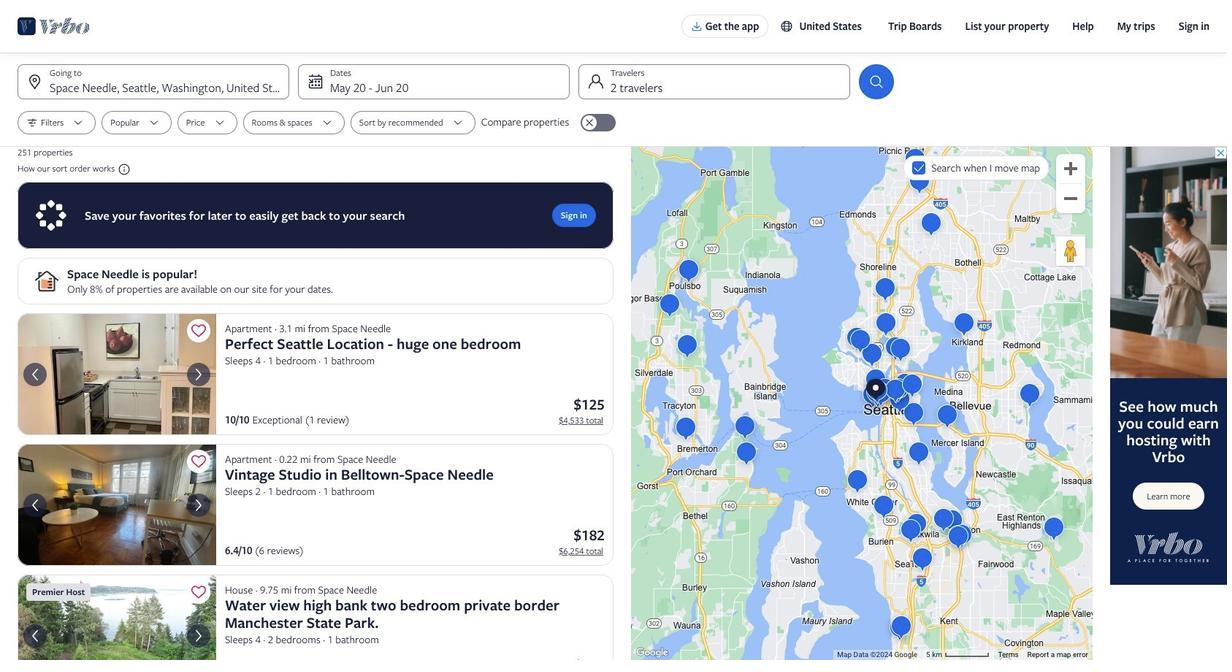 Task type: locate. For each thing, give the bounding box(es) containing it.
show next image for vintage studio in belltown-space needle image
[[190, 497, 208, 514]]

google image
[[635, 646, 670, 661]]

show next image for perfect seattle location - huge one bedroom image
[[190, 366, 208, 383]]

show previous image for water view high bank two bedroom private border manchester state park. image
[[26, 627, 44, 645]]

show next image for water view high bank two bedroom private border manchester state park. image
[[190, 627, 208, 645]]

room image
[[18, 444, 216, 566]]



Task type: vqa. For each thing, say whether or not it's contained in the screenshot.
tab list
no



Task type: describe. For each thing, give the bounding box(es) containing it.
show previous image for perfect seattle location - huge one bedroom image
[[26, 366, 44, 383]]

small image
[[115, 163, 131, 176]]

search image
[[868, 73, 886, 91]]

download the app button image
[[691, 20, 703, 32]]

map region
[[631, 147, 1093, 661]]

full kitchen with gorgeous 1920's restored cabinets, double sink 
& dishwasher image
[[18, 314, 216, 436]]

small image
[[781, 20, 794, 33]]

step outside your private lower level lodging and enjoy the expansive views image
[[18, 575, 216, 661]]

show previous image for vintage studio in belltown-space needle image
[[26, 497, 44, 514]]

vrbo logo image
[[18, 15, 90, 38]]



